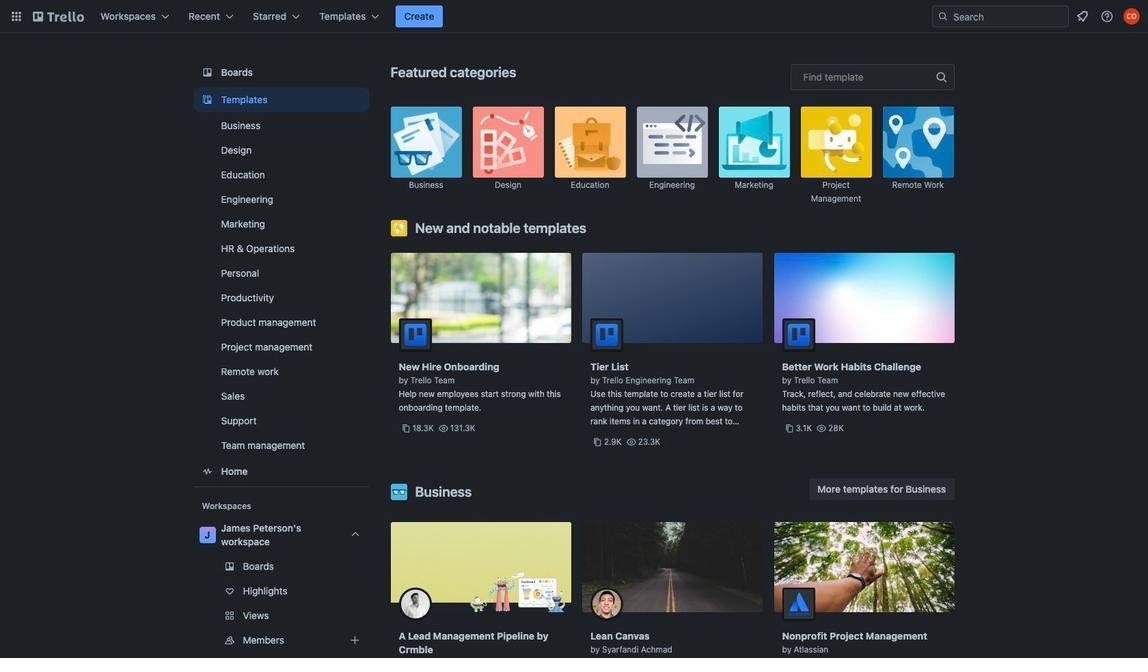 Task type: locate. For each thing, give the bounding box(es) containing it.
0 vertical spatial business icon image
[[391, 107, 462, 178]]

1 business icon image from the top
[[391, 107, 462, 178]]

0 horizontal spatial trello team image
[[399, 319, 432, 351]]

back to home image
[[33, 5, 84, 27]]

1 vertical spatial business icon image
[[391, 484, 407, 500]]

trello engineering team image
[[591, 319, 623, 351]]

None field
[[791, 64, 955, 90]]

primary element
[[0, 0, 1148, 33]]

board image
[[199, 64, 216, 81]]

Search field
[[949, 7, 1068, 26]]

business icon image
[[391, 107, 462, 178], [391, 484, 407, 500]]

project management icon image
[[801, 107, 872, 178]]

1 horizontal spatial trello team image
[[782, 319, 815, 351]]

trello team image
[[399, 319, 432, 351], [782, 319, 815, 351]]

design icon image
[[473, 107, 544, 178]]



Task type: vqa. For each thing, say whether or not it's contained in the screenshot.
"ENTER YOUR SEARCH KEYWORD HERE" TEXT FIELD
no



Task type: describe. For each thing, give the bounding box(es) containing it.
open information menu image
[[1101, 10, 1114, 23]]

toni, founder @ crmble image
[[399, 588, 432, 621]]

2 trello team image from the left
[[782, 319, 815, 351]]

atlassian image
[[782, 588, 815, 621]]

search image
[[938, 11, 949, 22]]

0 notifications image
[[1075, 8, 1091, 25]]

home image
[[199, 463, 216, 480]]

syarfandi achmad image
[[591, 588, 623, 621]]

marketing icon image
[[719, 107, 790, 178]]

2 business icon image from the top
[[391, 484, 407, 500]]

1 trello team image from the left
[[399, 319, 432, 351]]

christina overa (christinaovera) image
[[1124, 8, 1140, 25]]

template board image
[[199, 92, 216, 108]]

education icon image
[[555, 107, 626, 178]]

add image
[[347, 632, 363, 649]]

engineering icon image
[[637, 107, 708, 178]]

remote work icon image
[[883, 107, 954, 178]]



